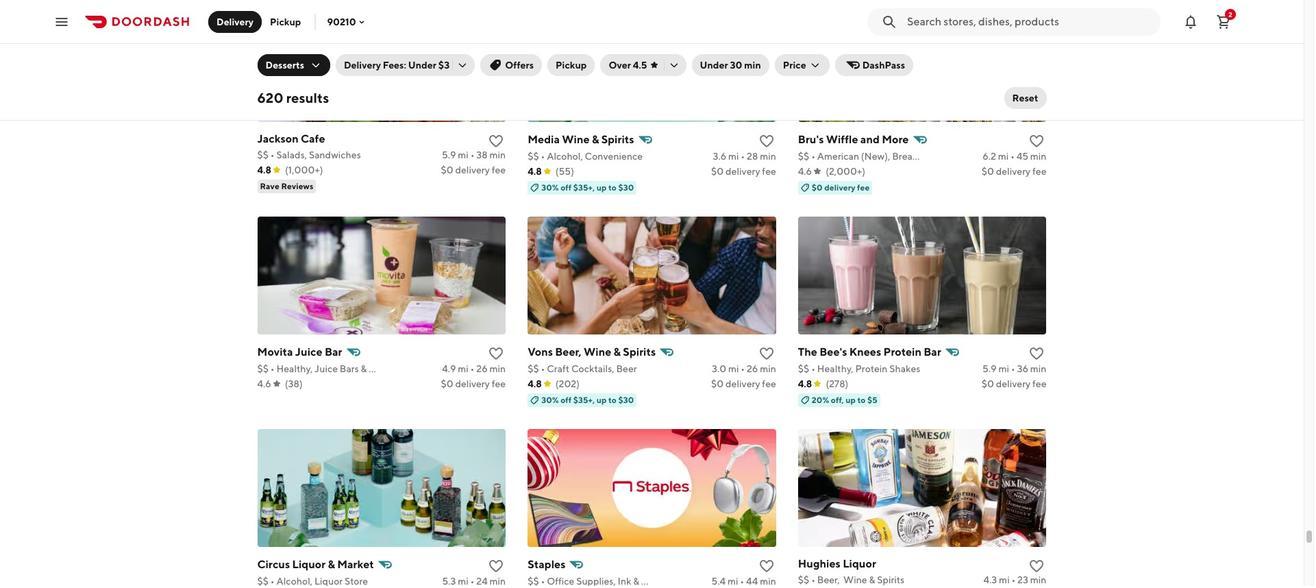 Task type: describe. For each thing, give the bounding box(es) containing it.
(202)
[[556, 378, 580, 389]]

to for &
[[609, 395, 617, 405]]

1 vertical spatial pickup button
[[548, 54, 595, 76]]

• left 38
[[471, 149, 475, 160]]

(278)
[[826, 378, 849, 389]]

30
[[730, 60, 743, 71]]

min for 4.3 mi • 23 min
[[1031, 574, 1047, 585]]

$​0 down "4.9"
[[441, 378, 453, 389]]

desserts
[[266, 60, 304, 71]]

over
[[609, 60, 631, 71]]

fee down (2,000+)
[[858, 182, 870, 192]]

0 vertical spatial beer,
[[555, 345, 582, 358]]

off for beer,
[[561, 395, 572, 405]]

1 vertical spatial juice
[[315, 363, 338, 374]]

protein for shakes
[[856, 363, 888, 374]]

5.9 mi • 36 min
[[983, 363, 1047, 374]]

$0 delivery fee
[[812, 182, 870, 192]]

4.8 for vons beer, wine & spirits
[[528, 378, 542, 389]]

to for spirits
[[609, 182, 617, 192]]

delivery for vons beer, wine & spirits
[[726, 378, 761, 389]]

$​0 delivery fee down 5.9 mi • 38 min
[[441, 164, 506, 175]]

vons
[[528, 345, 553, 358]]

2 bar from the left
[[924, 345, 942, 358]]

fees:
[[383, 60, 406, 71]]

$5
[[868, 395, 878, 405]]

(new),
[[862, 151, 891, 162]]

delivery for media wine & spirits
[[726, 166, 761, 177]]

breakfast
[[893, 151, 934, 162]]

4.8 up rave
[[257, 164, 272, 175]]

(1,000+)
[[285, 164, 323, 175]]

under 30 min
[[700, 60, 761, 71]]

over 4.5
[[609, 60, 647, 71]]

28
[[747, 151, 758, 162]]

3.6
[[713, 151, 727, 162]]

media wine & spirits
[[528, 133, 634, 146]]

american
[[818, 151, 860, 162]]

$​0 delivery fee for &
[[712, 378, 776, 389]]

$$ • healthy, juice bars & smoothies
[[257, 363, 415, 374]]

over 4.5 button
[[601, 54, 686, 76]]

6.2 mi • 45 min
[[983, 151, 1047, 162]]

1 vertical spatial pickup
[[556, 60, 587, 71]]

5.9 for 5.9 mi • 38 min
[[442, 149, 456, 160]]

dashpass button
[[835, 54, 914, 76]]

results
[[286, 90, 329, 106]]

notification bell image
[[1183, 13, 1200, 30]]

rave
[[260, 181, 280, 191]]

5.9 mi • 38 min
[[442, 149, 506, 160]]

$30 for &
[[619, 395, 634, 405]]

min for 5.9 mi • 36 min
[[1031, 363, 1047, 374]]

$$ for movita juice bar
[[257, 363, 269, 374]]

click to add this store to your saved list image for media wine & spirits
[[759, 133, 775, 149]]

1 bar from the left
[[325, 345, 342, 358]]

30% for media
[[542, 182, 559, 192]]

protein for bar
[[884, 345, 922, 358]]

price
[[783, 60, 807, 71]]

jackson
[[257, 132, 299, 145]]

4.6 for bru's wiffle and more
[[798, 166, 812, 177]]

0 vertical spatial juice
[[295, 345, 323, 358]]

$$ • american (new), breakfast
[[798, 151, 934, 162]]

fee for bru's wiffle and more
[[1033, 166, 1047, 177]]

min for 3.0 mi • 26 min
[[760, 363, 776, 374]]

craft
[[547, 363, 570, 374]]

4.8 for the bee's knees protein bar
[[798, 378, 813, 389]]

fee down 5.9 mi • 38 min
[[492, 164, 506, 175]]

reset
[[1013, 93, 1039, 104]]

& inside 'link'
[[328, 558, 335, 571]]

click to add this store to your saved list image for circus liquor & market
[[488, 558, 505, 574]]

more
[[882, 133, 909, 146]]

90210 button
[[327, 16, 367, 27]]

• down hughies
[[812, 574, 816, 585]]

2 button
[[1211, 8, 1238, 35]]

• down the on the right bottom
[[812, 363, 816, 374]]

$​0 down 5.9 mi • 38 min
[[441, 164, 453, 175]]

mi for movita juice bar
[[458, 363, 469, 374]]

circus
[[257, 558, 290, 571]]

$​0 for spirits
[[712, 166, 724, 177]]

knees
[[850, 345, 882, 358]]

cocktails,
[[572, 363, 615, 374]]

delivery for the bee's knees protein bar
[[996, 378, 1031, 389]]

under 30 min button
[[692, 54, 770, 76]]

mi right 4.3
[[999, 574, 1010, 585]]

click to add this store to your saved list image for staples
[[759, 558, 775, 574]]

salads,
[[277, 149, 307, 160]]

4.9 mi • 26 min
[[442, 363, 506, 374]]

staples
[[528, 558, 566, 571]]

• right "4.9"
[[471, 363, 475, 374]]

20%
[[812, 395, 830, 405]]

26 for vons beer, wine & spirits
[[747, 363, 758, 374]]

bru's wiffle and more
[[798, 133, 909, 146]]

• left craft
[[541, 363, 545, 374]]

smoothies
[[369, 363, 415, 374]]

desserts button
[[257, 54, 330, 76]]

rave reviews
[[260, 181, 314, 191]]

healthy, for juice
[[277, 363, 313, 374]]

$​0 delivery fee down 4.9 mi • 26 min at the bottom
[[441, 378, 506, 389]]

convenience
[[585, 151, 643, 162]]

up for wine
[[597, 395, 607, 405]]

$$ • healthy, protein shakes
[[798, 363, 921, 374]]

dashpass
[[863, 60, 905, 71]]

20% off, up to $5
[[812, 395, 878, 405]]

click to add this store to your saved list image for vons beer, wine & spirits
[[759, 345, 775, 362]]

• left '36'
[[1012, 363, 1016, 374]]

2 vertical spatial wine
[[844, 574, 868, 585]]

1 vertical spatial beer,
[[818, 574, 840, 585]]

min for 4.9 mi • 26 min
[[490, 363, 506, 374]]

delivery for movita juice bar
[[455, 378, 490, 389]]

reviews
[[281, 181, 314, 191]]

38
[[477, 149, 488, 160]]

0 horizontal spatial pickup
[[270, 16, 301, 27]]

• down movita
[[271, 363, 275, 374]]

sandwiches
[[309, 149, 361, 160]]

4.9
[[442, 363, 456, 374]]

4.3 mi • 23 min
[[984, 574, 1047, 585]]

hughies
[[798, 557, 841, 570]]

$$ for bru's wiffle and more
[[798, 151, 810, 162]]

(38)
[[285, 378, 303, 389]]

& up $$ • alcohol, convenience
[[592, 133, 599, 146]]

30% for vons
[[542, 395, 559, 405]]

• down bru's on the right top
[[812, 151, 816, 162]]

bars
[[340, 363, 359, 374]]

fee for movita juice bar
[[492, 378, 506, 389]]

circus liquor & market link
[[257, 555, 506, 586]]

3.0
[[712, 363, 727, 374]]

alcohol,
[[547, 151, 583, 162]]

click to add this store to your saved list image right 38
[[488, 133, 505, 149]]

beer
[[617, 363, 637, 374]]

fee for media wine & spirits
[[762, 166, 776, 177]]

the
[[798, 345, 818, 358]]



Task type: locate. For each thing, give the bounding box(es) containing it.
juice up $$ • healthy, juice bars & smoothies
[[295, 345, 323, 358]]

1 vertical spatial delivery
[[344, 60, 381, 71]]

0 vertical spatial $30
[[619, 182, 634, 192]]

min right the 28
[[760, 151, 776, 162]]

delivery down (2,000+)
[[825, 182, 856, 192]]

1 vertical spatial $30
[[619, 395, 634, 405]]

30% off $35+, up to $30 down (202)
[[542, 395, 634, 405]]

click to add this store to your saved list image up 4.9 mi • 26 min at the bottom
[[488, 345, 505, 362]]

0 horizontal spatial liquor
[[292, 558, 326, 571]]

0 horizontal spatial 4.6
[[257, 378, 271, 389]]

$0
[[812, 182, 823, 192]]

0 vertical spatial pickup
[[270, 16, 301, 27]]

1 horizontal spatial 5.9
[[983, 363, 997, 374]]

0 vertical spatial 30%
[[542, 182, 559, 192]]

26 for movita juice bar
[[477, 363, 488, 374]]

click to add this store to your saved list image up 3.6 mi • 28 min
[[759, 133, 775, 149]]

620
[[257, 90, 284, 106]]

liquor inside 'link'
[[292, 558, 326, 571]]

delivery down 5.9 mi • 38 min
[[455, 164, 490, 175]]

delivery down '6.2 mi • 45 min'
[[996, 166, 1031, 177]]

mi left '36'
[[999, 363, 1010, 374]]

$3
[[439, 60, 450, 71]]

delivery fees: under $3
[[344, 60, 450, 71]]

juice left bars
[[315, 363, 338, 374]]

$$ down vons
[[528, 363, 539, 374]]

delivery down 3.0 mi • 26 min
[[726, 378, 761, 389]]

$$ • craft cocktails, beer
[[528, 363, 637, 374]]

to left $5
[[858, 395, 866, 405]]

2 30% from the top
[[542, 395, 559, 405]]

$$ • beer,  wine & spirits
[[798, 574, 905, 585]]

healthy, up (38)
[[277, 363, 313, 374]]

0 horizontal spatial bar
[[325, 345, 342, 358]]

market
[[337, 558, 374, 571]]

0 horizontal spatial 5.9
[[442, 149, 456, 160]]

beer,
[[555, 345, 582, 358], [818, 574, 840, 585]]

$​0 delivery fee for more
[[982, 166, 1047, 177]]

min inside button
[[745, 60, 761, 71]]

$​0 delivery fee down '6.2 mi • 45 min'
[[982, 166, 1047, 177]]

&
[[592, 133, 599, 146], [614, 345, 621, 358], [361, 363, 367, 374], [328, 558, 335, 571], [869, 574, 876, 585]]

movita juice bar
[[257, 345, 342, 358]]

1 horizontal spatial pickup
[[556, 60, 587, 71]]

0 vertical spatial 4.6
[[798, 166, 812, 177]]

beer, down hughies liquor
[[818, 574, 840, 585]]

mi left 38
[[458, 149, 469, 160]]

click to add this store to your saved list image for bru's wiffle and more
[[1029, 133, 1046, 149]]

click to add this store to your saved list image
[[759, 133, 775, 149], [759, 345, 775, 362]]

pickup
[[270, 16, 301, 27], [556, 60, 587, 71]]

• left the 28
[[741, 151, 745, 162]]

2 under from the left
[[700, 60, 728, 71]]

wine up $$ • alcohol, convenience
[[562, 133, 590, 146]]

fee down 4.9 mi • 26 min at the bottom
[[492, 378, 506, 389]]

under
[[408, 60, 437, 71], [700, 60, 728, 71]]

jackson cafe
[[257, 132, 325, 145]]

healthy, up (278)
[[818, 363, 854, 374]]

•
[[271, 149, 275, 160], [471, 149, 475, 160], [541, 151, 545, 162], [741, 151, 745, 162], [812, 151, 816, 162], [1011, 151, 1015, 162], [271, 363, 275, 374], [471, 363, 475, 374], [541, 363, 545, 374], [741, 363, 745, 374], [812, 363, 816, 374], [1012, 363, 1016, 374], [812, 574, 816, 585], [1012, 574, 1016, 585]]

min for 3.6 mi • 28 min
[[760, 151, 776, 162]]

0 horizontal spatial pickup button
[[262, 11, 309, 33]]

$30 for spirits
[[619, 182, 634, 192]]

pickup button left over
[[548, 54, 595, 76]]

beer, up craft
[[555, 345, 582, 358]]

juice
[[295, 345, 323, 358], [315, 363, 338, 374]]

circus liquor & market
[[257, 558, 374, 571]]

30% off $35+, up to $30 down '(55)'
[[542, 182, 634, 192]]

open menu image
[[53, 13, 70, 30]]

cafe
[[301, 132, 325, 145]]

1 vertical spatial protein
[[856, 363, 888, 374]]

wine up 'cocktails,'
[[584, 345, 612, 358]]

2 26 from the left
[[747, 363, 758, 374]]

$​0 delivery fee down 5.9 mi • 36 min
[[982, 378, 1047, 389]]

4.8 down vons
[[528, 378, 542, 389]]

delivery inside button
[[217, 16, 254, 27]]

$​0 down 3.0
[[712, 378, 724, 389]]

bee's
[[820, 345, 848, 358]]

delivery for delivery
[[217, 16, 254, 27]]

26
[[477, 363, 488, 374], [747, 363, 758, 374]]

1 vertical spatial wine
[[584, 345, 612, 358]]

pickup button up desserts
[[262, 11, 309, 33]]

0 vertical spatial 5.9
[[442, 149, 456, 160]]

under inside button
[[700, 60, 728, 71]]

& up beer
[[614, 345, 621, 358]]

4.8 for media wine & spirits
[[528, 166, 542, 177]]

mi right 6.2
[[998, 151, 1009, 162]]

delivery down 4.9 mi • 26 min at the bottom
[[455, 378, 490, 389]]

1 30% from the top
[[542, 182, 559, 192]]

$$ for media wine & spirits
[[528, 151, 539, 162]]

2 $30 from the top
[[619, 395, 634, 405]]

fee down 5.9 mi • 36 min
[[1033, 378, 1047, 389]]

$​0 delivery fee down 3.6 mi • 28 min
[[712, 166, 776, 177]]

0 vertical spatial pickup button
[[262, 11, 309, 33]]

3.6 mi • 28 min
[[713, 151, 776, 162]]

delivery
[[217, 16, 254, 27], [344, 60, 381, 71]]

1 under from the left
[[408, 60, 437, 71]]

0 vertical spatial protein
[[884, 345, 922, 358]]

offers
[[505, 60, 534, 71]]

liquor for circus
[[292, 558, 326, 571]]

$$ for vons beer, wine & spirits
[[528, 363, 539, 374]]

1 vertical spatial 30% off $35+, up to $30
[[542, 395, 634, 405]]

price button
[[775, 54, 830, 76]]

1 $35+, from the top
[[574, 182, 595, 192]]

5.9
[[442, 149, 456, 160], [983, 363, 997, 374]]

3 items, open order cart image
[[1216, 13, 1232, 30]]

$​0 for protein
[[982, 378, 995, 389]]

• left 23
[[1012, 574, 1016, 585]]

delivery for delivery fees: under $3
[[344, 60, 381, 71]]

fee down 3.0 mi • 26 min
[[762, 378, 776, 389]]

& down hughies liquor
[[869, 574, 876, 585]]

$$ • alcohol, convenience
[[528, 151, 643, 162]]

Store search: begin typing to search for stores available on DoorDash text field
[[908, 14, 1153, 29]]

off down '(55)'
[[561, 182, 572, 192]]

2 healthy, from the left
[[818, 363, 854, 374]]

0 vertical spatial wine
[[562, 133, 590, 146]]

3.0 mi • 26 min
[[712, 363, 776, 374]]

1 vertical spatial 30%
[[542, 395, 559, 405]]

the bee's knees protein bar
[[798, 345, 942, 358]]

min right 38
[[490, 149, 506, 160]]

$$ for the bee's knees protein bar
[[798, 363, 810, 374]]

off,
[[831, 395, 844, 405]]

staples link
[[528, 555, 776, 586]]

30% off $35+, up to $30 for wine
[[542, 395, 634, 405]]

mi for media wine & spirits
[[729, 151, 739, 162]]

mi for the bee's knees protein bar
[[999, 363, 1010, 374]]

2 30% off $35+, up to $30 from the top
[[542, 395, 634, 405]]

hughies liquor
[[798, 557, 877, 570]]

2 vertical spatial spirits
[[878, 574, 905, 585]]

fee for vons beer, wine & spirits
[[762, 378, 776, 389]]

$35+, for wine
[[574, 182, 595, 192]]

$​0 down 5.9 mi • 36 min
[[982, 378, 995, 389]]

$30
[[619, 182, 634, 192], [619, 395, 634, 405]]

2 $35+, from the top
[[574, 395, 595, 405]]

1 vertical spatial click to add this store to your saved list image
[[759, 345, 775, 362]]

offers button
[[481, 54, 542, 76]]

$$ down bru's on the right top
[[798, 151, 810, 162]]

$​0 for &
[[712, 378, 724, 389]]

click to add this store to your saved list image for the bee's knees protein bar
[[1029, 345, 1046, 362]]

delivery button
[[208, 11, 262, 33]]

protein down the bee's knees protein bar
[[856, 363, 888, 374]]

(2,000+)
[[826, 166, 866, 177]]

wiffle
[[826, 133, 859, 146]]

mi for bru's wiffle and more
[[998, 151, 1009, 162]]

bru's
[[798, 133, 824, 146]]

healthy, for bee's
[[818, 363, 854, 374]]

$35+, down (202)
[[574, 395, 595, 405]]

delivery for bru's wiffle and more
[[996, 166, 1031, 177]]

min for 6.2 mi • 45 min
[[1031, 151, 1047, 162]]

36
[[1018, 363, 1029, 374]]

23
[[1018, 574, 1029, 585]]

0 horizontal spatial beer,
[[555, 345, 582, 358]]

movita
[[257, 345, 293, 358]]

45
[[1017, 151, 1029, 162]]

pickup up desserts
[[270, 16, 301, 27]]

0 horizontal spatial delivery
[[217, 16, 254, 27]]

0 vertical spatial $35+,
[[574, 182, 595, 192]]

4.8 left '(55)'
[[528, 166, 542, 177]]

$​0 delivery fee for spirits
[[712, 166, 776, 177]]

(55)
[[556, 166, 574, 177]]

• down jackson
[[271, 149, 275, 160]]

1 vertical spatial off
[[561, 395, 572, 405]]

1 horizontal spatial liquor
[[843, 557, 877, 570]]

click to add this store to your saved list image left hughies
[[759, 558, 775, 574]]

$​0 down 6.2
[[982, 166, 995, 177]]

• down 'media'
[[541, 151, 545, 162]]

$$ down movita
[[257, 363, 269, 374]]

fee for the bee's knees protein bar
[[1033, 378, 1047, 389]]

1 horizontal spatial beer,
[[818, 574, 840, 585]]

4.6 for movita juice bar
[[257, 378, 271, 389]]

4.8
[[257, 164, 272, 175], [528, 166, 542, 177], [528, 378, 542, 389], [798, 378, 813, 389]]

click to add this store to your saved list image left staples
[[488, 558, 505, 574]]

under left 30
[[700, 60, 728, 71]]

min right 30
[[745, 60, 761, 71]]

620 results
[[257, 90, 329, 106]]

mi for vons beer, wine & spirits
[[729, 363, 739, 374]]

1 horizontal spatial 4.6
[[798, 166, 812, 177]]

30%
[[542, 182, 559, 192], [542, 395, 559, 405]]

to down the convenience at top
[[609, 182, 617, 192]]

1 horizontal spatial delivery
[[344, 60, 381, 71]]

90210
[[327, 16, 356, 27]]

healthy,
[[277, 363, 313, 374], [818, 363, 854, 374]]

1 vertical spatial 4.6
[[257, 378, 271, 389]]

liquor for hughies
[[843, 557, 877, 570]]

$​0 delivery fee for protein
[[982, 378, 1047, 389]]

1 horizontal spatial healthy,
[[818, 363, 854, 374]]

click to add this store to your saved list image right 23
[[1029, 558, 1046, 574]]

$​0 delivery fee down 3.0 mi • 26 min
[[712, 378, 776, 389]]

• left 45
[[1011, 151, 1015, 162]]

and
[[861, 133, 880, 146]]

click to add this store to your saved list image
[[488, 133, 505, 149], [1029, 133, 1046, 149], [488, 345, 505, 362], [1029, 345, 1046, 362], [488, 558, 505, 574], [759, 558, 775, 574], [1029, 558, 1046, 574]]

4.3
[[984, 574, 998, 585]]

reset button
[[1005, 87, 1047, 109]]

30% down (202)
[[542, 395, 559, 405]]

up right the off,
[[846, 395, 856, 405]]

click to add this store to your saved list image for movita juice bar
[[488, 345, 505, 362]]

26 right "4.9"
[[477, 363, 488, 374]]

up down the convenience at top
[[597, 182, 607, 192]]

min for 5.9 mi • 38 min
[[490, 149, 506, 160]]

bar up $$ • healthy, juice bars & smoothies
[[325, 345, 342, 358]]

to
[[609, 182, 617, 192], [609, 395, 617, 405], [858, 395, 866, 405]]

1 click to add this store to your saved list image from the top
[[759, 133, 775, 149]]

liquor right circus on the bottom left of the page
[[292, 558, 326, 571]]

media
[[528, 133, 560, 146]]

$35+, down '(55)'
[[574, 182, 595, 192]]

2 off from the top
[[561, 395, 572, 405]]

0 vertical spatial click to add this store to your saved list image
[[759, 133, 775, 149]]

0 vertical spatial 30% off $35+, up to $30
[[542, 182, 634, 192]]

shakes
[[890, 363, 921, 374]]

1 vertical spatial 5.9
[[983, 363, 997, 374]]

up for &
[[597, 182, 607, 192]]

4.5
[[633, 60, 647, 71]]

$30 down beer
[[619, 395, 634, 405]]

$$ down the on the right bottom
[[798, 363, 810, 374]]

min right '36'
[[1031, 363, 1047, 374]]

1 26 from the left
[[477, 363, 488, 374]]

min right 3.0
[[760, 363, 776, 374]]

5.9 left 38
[[442, 149, 456, 160]]

0 vertical spatial delivery
[[217, 16, 254, 27]]

$$ down hughies
[[798, 574, 810, 585]]

1 vertical spatial spirits
[[623, 345, 656, 358]]

$$ down jackson
[[257, 149, 269, 160]]

1 horizontal spatial under
[[700, 60, 728, 71]]

1 healthy, from the left
[[277, 363, 313, 374]]

0 horizontal spatial 26
[[477, 363, 488, 374]]

1 $30 from the top
[[619, 182, 634, 192]]

liquor
[[843, 557, 877, 570], [292, 558, 326, 571]]

30% down '(55)'
[[542, 182, 559, 192]]

2
[[1229, 10, 1233, 18]]

$35+, for beer,
[[574, 395, 595, 405]]

2 click to add this store to your saved list image from the top
[[759, 345, 775, 362]]

vons beer, wine & spirits
[[528, 345, 656, 358]]

26 right 3.0
[[747, 363, 758, 374]]

off down (202)
[[561, 395, 572, 405]]

fee down '6.2 mi • 45 min'
[[1033, 166, 1047, 177]]

wine down hughies liquor
[[844, 574, 868, 585]]

30% off $35+, up to $30 for &
[[542, 182, 634, 192]]

• right 3.0
[[741, 363, 745, 374]]

liquor up $$ • beer,  wine & spirits
[[843, 557, 877, 570]]

1 vertical spatial $35+,
[[574, 395, 595, 405]]

1 horizontal spatial 26
[[747, 363, 758, 374]]

$$ down 'media'
[[528, 151, 539, 162]]

0 horizontal spatial under
[[408, 60, 437, 71]]

click to add this store to your saved list image up '6.2 mi • 45 min'
[[1029, 133, 1046, 149]]

fee
[[492, 164, 506, 175], [762, 166, 776, 177], [1033, 166, 1047, 177], [858, 182, 870, 192], [492, 378, 506, 389], [762, 378, 776, 389], [1033, 378, 1047, 389]]

0 vertical spatial spirits
[[602, 133, 634, 146]]

1 horizontal spatial pickup button
[[548, 54, 595, 76]]

pickup button
[[262, 11, 309, 33], [548, 54, 595, 76]]

$​0 for more
[[982, 166, 995, 177]]

5.9 for 5.9 mi • 36 min
[[983, 363, 997, 374]]

off for wine
[[561, 182, 572, 192]]

0 horizontal spatial healthy,
[[277, 363, 313, 374]]

$​0
[[441, 164, 453, 175], [712, 166, 724, 177], [982, 166, 995, 177], [441, 378, 453, 389], [712, 378, 724, 389], [982, 378, 995, 389]]

fee down 3.6 mi • 28 min
[[762, 166, 776, 177]]

delivery down 3.6 mi • 28 min
[[726, 166, 761, 177]]

$$
[[257, 149, 269, 160], [528, 151, 539, 162], [798, 151, 810, 162], [257, 363, 269, 374], [528, 363, 539, 374], [798, 363, 810, 374], [798, 574, 810, 585]]

min right 45
[[1031, 151, 1047, 162]]

pickup left over
[[556, 60, 587, 71]]

& right bars
[[361, 363, 367, 374]]

bar
[[325, 345, 342, 358], [924, 345, 942, 358]]

6.2
[[983, 151, 997, 162]]

min
[[745, 60, 761, 71], [490, 149, 506, 160], [760, 151, 776, 162], [1031, 151, 1047, 162], [490, 363, 506, 374], [760, 363, 776, 374], [1031, 363, 1047, 374], [1031, 574, 1047, 585]]

1 30% off $35+, up to $30 from the top
[[542, 182, 634, 192]]

1 off from the top
[[561, 182, 572, 192]]

mi right the 3.6
[[729, 151, 739, 162]]

1 horizontal spatial bar
[[924, 345, 942, 358]]

delivery down 5.9 mi • 36 min
[[996, 378, 1031, 389]]

0 vertical spatial off
[[561, 182, 572, 192]]

$35+,
[[574, 182, 595, 192], [574, 395, 595, 405]]



Task type: vqa. For each thing, say whether or not it's contained in the screenshot.
the Mango to the right
no



